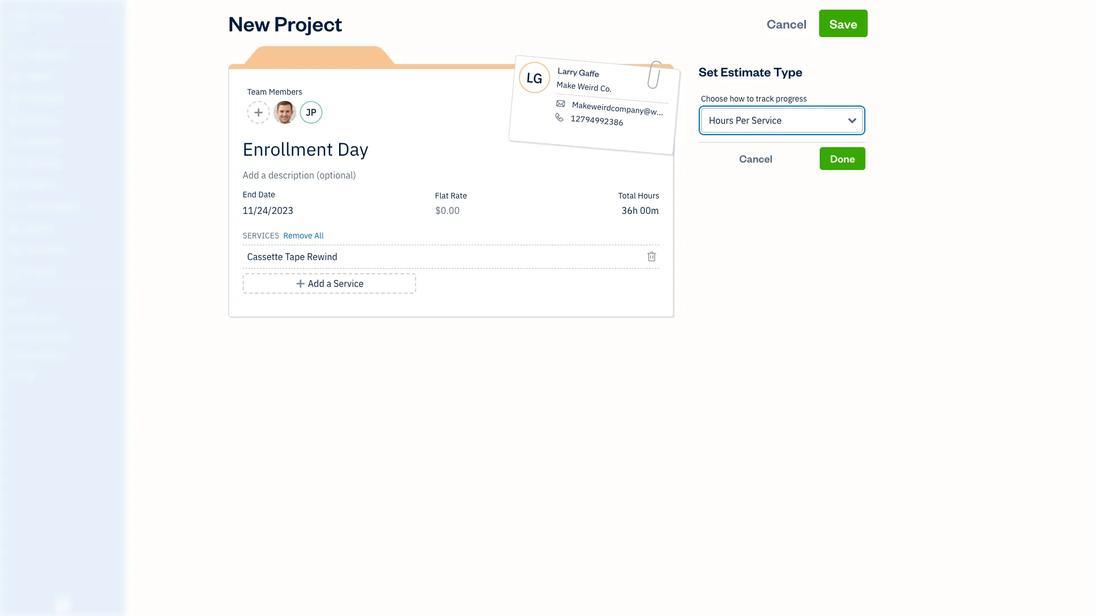 Task type: locate. For each thing, give the bounding box(es) containing it.
service inside button
[[334, 278, 364, 290]]

Project Description text field
[[243, 168, 557, 182]]

service inside estimate type field
[[752, 115, 782, 126]]

team members image
[[9, 314, 122, 323]]

a
[[327, 278, 332, 290]]

payment image
[[7, 137, 21, 148]]

hours per service
[[709, 115, 782, 126]]

progress
[[776, 94, 808, 104]]

Amount (USD) text field
[[435, 205, 460, 216]]

service for add a service
[[334, 278, 364, 290]]

hours inside estimate type field
[[709, 115, 734, 126]]

cancel button
[[757, 10, 817, 37], [699, 147, 813, 170]]

members
[[269, 87, 303, 97]]

team members
[[247, 87, 303, 97]]

set
[[699, 63, 719, 79]]

cancel up type on the right of page
[[767, 15, 807, 31]]

0 vertical spatial hours
[[709, 115, 734, 126]]

project
[[274, 10, 343, 37]]

money image
[[7, 223, 21, 235]]

cancel button down hours per service
[[699, 147, 813, 170]]

project image
[[7, 180, 21, 191]]

12794992386
[[571, 113, 624, 128]]

0 horizontal spatial hours
[[638, 191, 660, 201]]

plus image
[[295, 277, 306, 291]]

0 vertical spatial service
[[752, 115, 782, 126]]

weird
[[578, 81, 599, 93]]

co.
[[600, 83, 613, 94]]

makeweirdcompany@weird.co
[[572, 100, 682, 119]]

phone image
[[554, 112, 566, 122]]

1 horizontal spatial service
[[752, 115, 782, 126]]

1 vertical spatial service
[[334, 278, 364, 290]]

1 horizontal spatial hours
[[709, 115, 734, 126]]

done button
[[820, 147, 866, 170]]

choose how to track progress element
[[699, 85, 866, 143]]

cancel button up type on the right of page
[[757, 10, 817, 37]]

remove
[[284, 231, 313, 241]]

service
[[752, 115, 782, 126], [334, 278, 364, 290]]

track
[[756, 94, 774, 104]]

new project
[[228, 10, 343, 37]]

services remove all
[[243, 231, 324, 241]]

services
[[243, 231, 279, 241]]

hours left per
[[709, 115, 734, 126]]

cancel
[[767, 15, 807, 31], [740, 152, 773, 165]]

tape
[[285, 251, 305, 263]]

0 horizontal spatial service
[[334, 278, 364, 290]]

service down track
[[752, 115, 782, 126]]

how
[[730, 94, 745, 104]]

items and services image
[[9, 332, 122, 342]]

hours up hourly budget text field
[[638, 191, 660, 201]]

add team member image
[[253, 106, 264, 119]]

cancel down hours per service
[[740, 152, 773, 165]]

new
[[228, 10, 270, 37]]

hours
[[709, 115, 734, 126], [638, 191, 660, 201]]

Project Name text field
[[243, 138, 557, 161]]

inc
[[44, 10, 60, 22]]

cassette
[[247, 251, 283, 263]]

service right a
[[334, 278, 364, 290]]



Task type: describe. For each thing, give the bounding box(es) containing it.
flat rate
[[435, 191, 467, 201]]

type
[[774, 63, 803, 79]]

1 vertical spatial cancel
[[740, 152, 773, 165]]

add a service
[[308, 278, 364, 290]]

client image
[[7, 71, 21, 83]]

add
[[308, 278, 325, 290]]

settings image
[[9, 369, 122, 378]]

choose
[[701, 94, 728, 104]]

0 vertical spatial cancel
[[767, 15, 807, 31]]

0 vertical spatial cancel button
[[757, 10, 817, 37]]

end date
[[243, 190, 275, 200]]

1 vertical spatial hours
[[638, 191, 660, 201]]

turtle inc owner
[[9, 10, 60, 31]]

total
[[619, 191, 636, 201]]

set estimate type
[[699, 63, 803, 79]]

remove project service image
[[647, 250, 657, 264]]

End date in  format text field
[[243, 205, 382, 216]]

cassette tape rewind
[[247, 251, 338, 263]]

invoice image
[[7, 115, 21, 126]]

make
[[556, 79, 577, 91]]

owner
[[9, 23, 30, 31]]

remove all button
[[281, 227, 324, 243]]

freshbooks image
[[54, 599, 72, 612]]

Hourly Budget text field
[[622, 205, 660, 216]]

envelope image
[[555, 99, 567, 109]]

dashboard image
[[7, 50, 21, 61]]

end
[[243, 190, 257, 200]]

apps image
[[9, 296, 122, 305]]

save
[[830, 15, 858, 31]]

estimate image
[[7, 93, 21, 105]]

1 vertical spatial cancel button
[[699, 147, 813, 170]]

jp
[[306, 107, 317, 118]]

report image
[[7, 267, 21, 278]]

to
[[747, 94, 754, 104]]

larry gaffe make weird co.
[[556, 65, 613, 94]]

timer image
[[7, 202, 21, 213]]

larry
[[558, 65, 578, 78]]

rewind
[[307, 251, 338, 263]]

service for hours per service
[[752, 115, 782, 126]]

done
[[831, 152, 856, 165]]

chart image
[[7, 245, 21, 256]]

turtle
[[9, 10, 42, 22]]

main element
[[0, 0, 154, 617]]

expense image
[[7, 158, 21, 170]]

all
[[314, 231, 324, 241]]

team
[[247, 87, 267, 97]]

total hours
[[619, 191, 660, 201]]

Estimate Type field
[[701, 108, 864, 133]]

lg
[[526, 68, 544, 87]]

date
[[258, 190, 275, 200]]

per
[[736, 115, 750, 126]]

estimate
[[721, 63, 771, 79]]

choose how to track progress
[[701, 94, 808, 104]]

flat
[[435, 191, 449, 201]]

rate
[[451, 191, 467, 201]]

bank connections image
[[9, 351, 122, 360]]

add a service button
[[243, 274, 416, 294]]

gaffe
[[579, 67, 600, 79]]

save button
[[820, 10, 868, 37]]



Task type: vqa. For each thing, say whether or not it's contained in the screenshot.
TURTLE INC OWNER
yes



